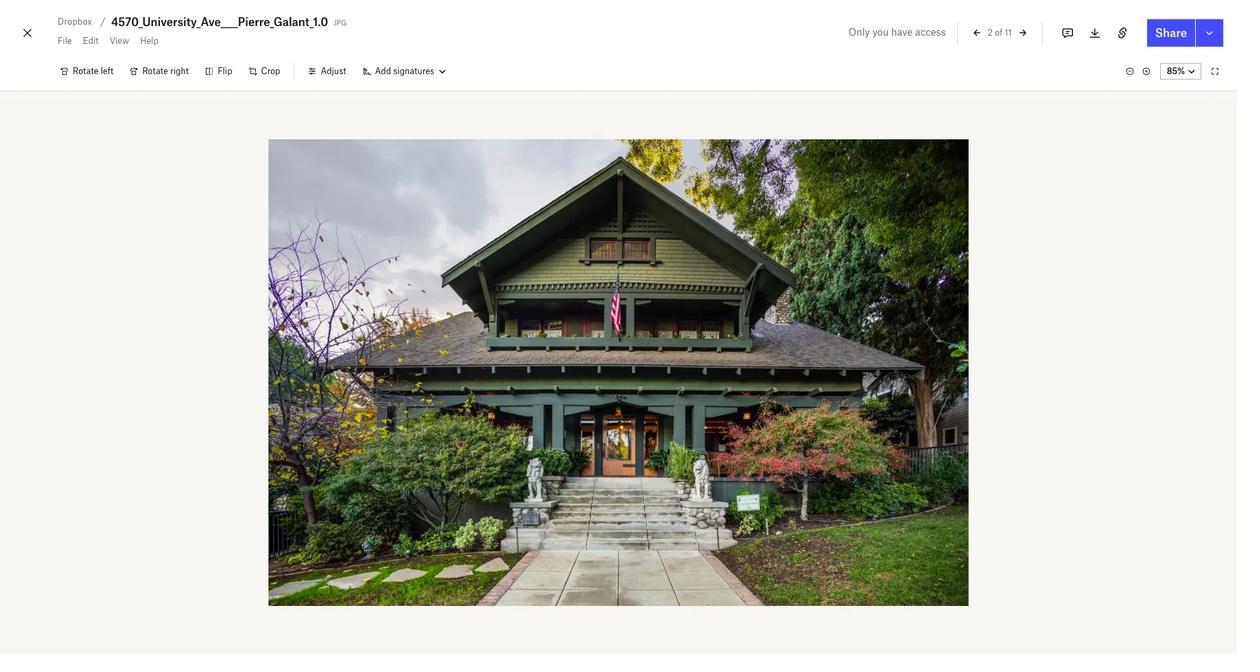Task type: locate. For each thing, give the bounding box(es) containing it.
rotate left right
[[142, 66, 168, 76]]

rotate right button
[[122, 60, 197, 82]]

85% button
[[1160, 63, 1202, 80]]

signatures
[[393, 66, 434, 76]]

only you have access
[[849, 26, 946, 38]]

2
[[988, 27, 993, 38]]

have
[[892, 26, 913, 38]]

2 rotate from the left
[[142, 66, 168, 76]]

11
[[1005, 27, 1012, 38]]

1 horizontal spatial rotate
[[142, 66, 168, 76]]

rotate
[[73, 66, 99, 76], [142, 66, 168, 76]]

edit
[[83, 36, 99, 46]]

rotate left left at the top left of page
[[73, 66, 99, 76]]

rotate left button
[[52, 60, 122, 82]]

rotate inside rotate right "button"
[[142, 66, 168, 76]]

rotate inside rotate left button
[[73, 66, 99, 76]]

only
[[849, 26, 870, 38]]

/ 4570_university_ave____pierre_galant_1.0 jpg
[[100, 15, 347, 29]]

you
[[873, 26, 889, 38]]

jpg
[[334, 16, 347, 27]]

crop button
[[241, 60, 289, 82]]

rotate right
[[142, 66, 189, 76]]

left
[[101, 66, 114, 76]]

1 rotate from the left
[[73, 66, 99, 76]]

dropbox button
[[52, 14, 97, 30]]

adjust button
[[300, 60, 354, 82]]

0 horizontal spatial rotate
[[73, 66, 99, 76]]



Task type: vqa. For each thing, say whether or not it's contained in the screenshot.
"file"
yes



Task type: describe. For each thing, give the bounding box(es) containing it.
dropbox
[[58, 16, 92, 27]]

rotate for rotate right
[[142, 66, 168, 76]]

help button
[[135, 30, 164, 52]]

adjust
[[321, 66, 346, 76]]

close image
[[19, 22, 36, 44]]

add
[[375, 66, 391, 76]]

flip
[[218, 66, 232, 76]]

4570_university_ave____pierre_galant_1.0
[[111, 15, 328, 29]]

rotate for rotate left
[[73, 66, 99, 76]]

crop
[[261, 66, 280, 76]]

view
[[110, 36, 129, 46]]

share button
[[1147, 19, 1195, 47]]

flip button
[[197, 60, 241, 82]]

add signatures button
[[354, 60, 454, 82]]

right
[[170, 66, 189, 76]]

file
[[58, 36, 72, 46]]

rotate left
[[73, 66, 114, 76]]

file button
[[52, 30, 77, 52]]

2 of 11
[[988, 27, 1012, 38]]

of
[[995, 27, 1003, 38]]

/
[[100, 16, 106, 27]]

view button
[[104, 30, 135, 52]]

85%
[[1167, 66, 1185, 76]]

edit button
[[77, 30, 104, 52]]

add signatures
[[375, 66, 434, 76]]

share
[[1156, 26, 1187, 40]]

help
[[140, 36, 158, 46]]

access
[[915, 26, 946, 38]]



